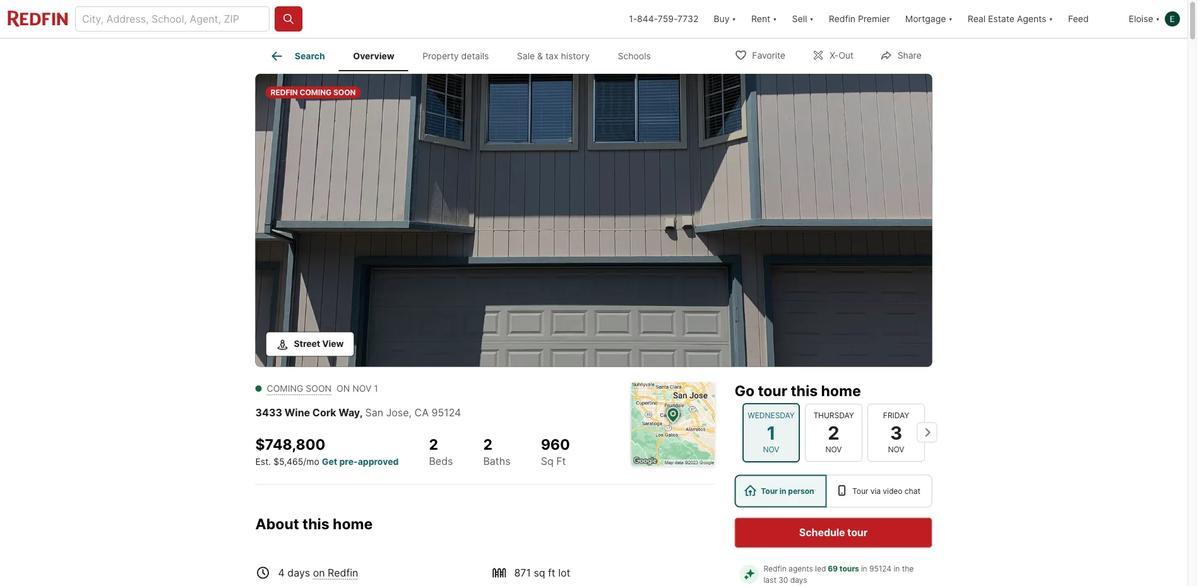 Task type: describe. For each thing, give the bounding box(es) containing it.
agents
[[789, 564, 813, 574]]

coming soon on nov 1
[[267, 384, 378, 394]]

▾ for sell ▾
[[810, 14, 814, 24]]

3433 wine cork way , san jose , ca 95124
[[255, 407, 461, 419]]

0 horizontal spatial redfin
[[328, 567, 358, 579]]

thursday
[[813, 411, 854, 420]]

buy ▾ button
[[714, 0, 736, 38]]

property details
[[422, 51, 489, 61]]

redfin premier
[[829, 14, 890, 24]]

beds
[[429, 455, 453, 468]]

schools
[[618, 51, 651, 61]]

▾ for rent ▾
[[773, 14, 777, 24]]

1 , from the left
[[360, 407, 363, 419]]

nov for 2
[[825, 445, 842, 454]]

property details tab
[[408, 41, 503, 71]]

in inside in the last 30 days
[[894, 564, 900, 574]]

friday 3 nov
[[883, 411, 909, 454]]

1 horizontal spatial in
[[861, 564, 867, 574]]

0 horizontal spatial home
[[333, 516, 373, 533]]

rent ▾ button
[[744, 0, 785, 38]]

sell ▾
[[792, 14, 814, 24]]

tour via video chat option
[[827, 475, 932, 508]]

1-844-759-7732
[[629, 14, 699, 24]]

tour for tour in person
[[761, 487, 778, 496]]

the
[[902, 564, 914, 574]]

redfin for redfin agents led 69 tours in 95124
[[764, 564, 787, 574]]

960
[[541, 436, 570, 454]]

about this home
[[255, 516, 373, 533]]

1 horizontal spatial soon
[[333, 88, 356, 97]]

sell
[[792, 14, 807, 24]]

tour for go
[[758, 382, 787, 400]]

wednesday
[[747, 411, 794, 420]]

get pre-approved link
[[322, 457, 399, 467]]

ft
[[556, 456, 566, 468]]

▾ for buy ▾
[[732, 14, 736, 24]]

69
[[828, 564, 838, 574]]

schools tab
[[604, 41, 665, 71]]

tour in person option
[[735, 475, 827, 508]]

coming soon link
[[267, 384, 332, 394]]

real estate agents ▾
[[968, 14, 1053, 24]]

via
[[870, 487, 881, 496]]

sq
[[534, 567, 545, 579]]

759-
[[658, 14, 678, 24]]

about
[[255, 516, 299, 533]]

submit search image
[[282, 13, 295, 25]]

user photo image
[[1165, 11, 1180, 27]]

4 days on redfin
[[278, 567, 358, 579]]

4
[[278, 567, 285, 579]]

nov
[[352, 384, 372, 394]]

days inside in the last 30 days
[[790, 576, 807, 585]]

3433 wine cork way, san jose, ca 95124 image
[[255, 74, 932, 367]]

rent ▾
[[751, 14, 777, 24]]

feed button
[[1061, 0, 1121, 38]]

redfin
[[271, 88, 298, 97]]

favorite button
[[724, 42, 796, 68]]

sale
[[517, 51, 535, 61]]

approved
[[358, 457, 399, 467]]

sq
[[541, 456, 553, 468]]

3433
[[255, 407, 282, 419]]

mortgage ▾ button
[[898, 0, 960, 38]]

video
[[883, 487, 903, 496]]

x-out button
[[801, 42, 864, 68]]

0 vertical spatial 1
[[374, 384, 378, 394]]

out
[[839, 50, 853, 61]]

map entry image
[[631, 382, 715, 466]]

1-844-759-7732 link
[[629, 14, 699, 24]]

sale & tax history tab
[[503, 41, 604, 71]]

property
[[422, 51, 459, 61]]

in inside option
[[780, 487, 786, 496]]

go tour this home
[[735, 382, 861, 400]]

on
[[313, 567, 325, 579]]

sell ▾ button
[[792, 0, 814, 38]]

tour via video chat
[[852, 487, 920, 496]]

tour for schedule
[[847, 527, 868, 539]]

&
[[537, 51, 543, 61]]

nov for 1
[[763, 445, 779, 454]]

$748,800
[[255, 436, 325, 454]]

person
[[788, 487, 814, 496]]

redfin premier button
[[821, 0, 898, 38]]

2 for 2 beds
[[429, 436, 438, 454]]

$5,465
[[273, 457, 303, 467]]

▾ inside 'link'
[[1049, 14, 1053, 24]]

$748,800 est. $5,465 /mo get pre-approved
[[255, 436, 399, 467]]

schedule tour
[[799, 527, 868, 539]]

sell ▾ button
[[785, 0, 821, 38]]

960 sq ft
[[541, 436, 570, 468]]

agents
[[1017, 14, 1046, 24]]

real
[[968, 14, 986, 24]]

pre-
[[339, 457, 358, 467]]

30
[[779, 576, 788, 585]]

share
[[898, 50, 921, 61]]

2 for 2 baths
[[483, 436, 492, 454]]

2 inside thursday 2 nov
[[828, 422, 839, 444]]

go
[[735, 382, 755, 400]]

City, Address, School, Agent, ZIP search field
[[75, 6, 270, 32]]



Task type: locate. For each thing, give the bounding box(es) containing it.
redfin left "premier"
[[829, 14, 856, 24]]

nov down wednesday
[[763, 445, 779, 454]]

estate
[[988, 14, 1015, 24]]

x-
[[830, 50, 839, 61]]

0 horizontal spatial 95124
[[432, 407, 461, 419]]

0 horizontal spatial ,
[[360, 407, 363, 419]]

tour left person
[[761, 487, 778, 496]]

nov down 3
[[888, 445, 904, 454]]

▾ right agents on the top right of the page
[[1049, 14, 1053, 24]]

schedule
[[799, 527, 845, 539]]

2 horizontal spatial nov
[[888, 445, 904, 454]]

0 horizontal spatial 1
[[374, 384, 378, 394]]

1 ▾ from the left
[[732, 14, 736, 24]]

x-out
[[830, 50, 853, 61]]

▾ left user photo
[[1156, 14, 1160, 24]]

2
[[828, 422, 839, 444], [429, 436, 438, 454], [483, 436, 492, 454]]

tax
[[545, 51, 558, 61]]

▾ for mortgage ▾
[[949, 14, 953, 24]]

,
[[360, 407, 363, 419], [409, 407, 412, 419]]

1 vertical spatial tour
[[847, 527, 868, 539]]

redfin inside button
[[829, 14, 856, 24]]

tour up wednesday
[[758, 382, 787, 400]]

0 horizontal spatial tour
[[761, 487, 778, 496]]

0 horizontal spatial days
[[287, 567, 310, 579]]

1
[[374, 384, 378, 394], [766, 422, 775, 444]]

2 ▾ from the left
[[773, 14, 777, 24]]

nov
[[763, 445, 779, 454], [825, 445, 842, 454], [888, 445, 904, 454]]

1 horizontal spatial home
[[821, 382, 861, 400]]

days
[[287, 567, 310, 579], [790, 576, 807, 585]]

2 tour from the left
[[852, 487, 868, 496]]

on redfin link
[[313, 567, 358, 579]]

buy ▾ button
[[706, 0, 744, 38]]

2 beds
[[429, 436, 453, 468]]

soon down overview tab
[[333, 88, 356, 97]]

list box
[[735, 475, 932, 508]]

redfin agents led 69 tours in 95124
[[764, 564, 892, 574]]

in left person
[[780, 487, 786, 496]]

tour
[[761, 487, 778, 496], [852, 487, 868, 496]]

2 nov from the left
[[825, 445, 842, 454]]

schedule tour button
[[735, 518, 932, 548]]

1 vertical spatial 95124
[[869, 564, 892, 574]]

tab list containing search
[[255, 39, 675, 71]]

1 vertical spatial soon
[[306, 384, 332, 394]]

chat
[[905, 487, 920, 496]]

nov inside thursday 2 nov
[[825, 445, 842, 454]]

street view button
[[265, 332, 354, 357]]

1 nov from the left
[[763, 445, 779, 454]]

▾ right sell
[[810, 14, 814, 24]]

2 inside "2 baths"
[[483, 436, 492, 454]]

lot
[[558, 567, 570, 579]]

real estate agents ▾ link
[[968, 0, 1053, 38]]

▾ right the rent on the right top
[[773, 14, 777, 24]]

2 horizontal spatial redfin
[[829, 14, 856, 24]]

mortgage ▾
[[905, 14, 953, 24]]

feed
[[1068, 14, 1089, 24]]

in left the
[[894, 564, 900, 574]]

1-
[[629, 14, 637, 24]]

0 horizontal spatial nov
[[763, 445, 779, 454]]

coming
[[300, 88, 332, 97], [267, 384, 303, 394]]

95124
[[432, 407, 461, 419], [869, 564, 892, 574]]

home up thursday
[[821, 382, 861, 400]]

1 vertical spatial home
[[333, 516, 373, 533]]

est.
[[255, 457, 271, 467]]

2 down thursday
[[828, 422, 839, 444]]

2 baths
[[483, 436, 511, 468]]

6 ▾ from the left
[[1156, 14, 1160, 24]]

nov inside wednesday 1 nov
[[763, 445, 779, 454]]

/mo
[[303, 457, 319, 467]]

▾ right mortgage
[[949, 14, 953, 24]]

soon
[[333, 88, 356, 97], [306, 384, 332, 394]]

search
[[295, 51, 325, 61]]

None button
[[742, 403, 800, 462], [805, 404, 862, 462], [867, 404, 925, 462], [742, 403, 800, 462], [805, 404, 862, 462], [867, 404, 925, 462]]

favorite
[[752, 50, 785, 61]]

ft
[[548, 567, 555, 579]]

7732
[[678, 14, 699, 24]]

1 horizontal spatial 2
[[483, 436, 492, 454]]

buy ▾
[[714, 14, 736, 24]]

1 horizontal spatial tour
[[847, 527, 868, 539]]

overview tab
[[339, 41, 408, 71]]

this up thursday
[[791, 382, 818, 400]]

, left san
[[360, 407, 363, 419]]

1 horizontal spatial 1
[[766, 422, 775, 444]]

mortgage
[[905, 14, 946, 24]]

jose
[[386, 407, 409, 419]]

tour left via
[[852, 487, 868, 496]]

thursday 2 nov
[[813, 411, 854, 454]]

1 horizontal spatial tour
[[852, 487, 868, 496]]

0 horizontal spatial tour
[[758, 382, 787, 400]]

0 vertical spatial soon
[[333, 88, 356, 97]]

next image
[[917, 423, 937, 443]]

0 vertical spatial this
[[791, 382, 818, 400]]

2 horizontal spatial in
[[894, 564, 900, 574]]

0 horizontal spatial this
[[302, 516, 329, 533]]

redfin
[[829, 14, 856, 24], [764, 564, 787, 574], [328, 567, 358, 579]]

0 horizontal spatial 2
[[429, 436, 438, 454]]

nov for 3
[[888, 445, 904, 454]]

tour for tour via video chat
[[852, 487, 868, 496]]

1 horizontal spatial 95124
[[869, 564, 892, 574]]

0 horizontal spatial in
[[780, 487, 786, 496]]

1 tour from the left
[[761, 487, 778, 496]]

last
[[764, 576, 776, 585]]

1 horizontal spatial redfin
[[764, 564, 787, 574]]

2 inside "2 beds"
[[429, 436, 438, 454]]

street view
[[294, 339, 344, 349]]

wednesday 1 nov
[[747, 411, 794, 454]]

get
[[322, 457, 337, 467]]

2 up baths
[[483, 436, 492, 454]]

3 nov from the left
[[888, 445, 904, 454]]

1 vertical spatial coming
[[267, 384, 303, 394]]

0 horizontal spatial soon
[[306, 384, 332, 394]]

2 up beds
[[429, 436, 438, 454]]

2 horizontal spatial 2
[[828, 422, 839, 444]]

redfin coming soon
[[271, 88, 356, 97]]

soon left on
[[306, 384, 332, 394]]

share button
[[869, 42, 932, 68]]

this right about
[[302, 516, 329, 533]]

coming inside redfin coming soon link
[[300, 88, 332, 97]]

sale & tax history
[[517, 51, 590, 61]]

redfin coming soon link
[[255, 74, 932, 370]]

in right tours
[[861, 564, 867, 574]]

way
[[339, 407, 360, 419]]

cork
[[312, 407, 336, 419]]

rent ▾ button
[[751, 0, 777, 38]]

2 , from the left
[[409, 407, 412, 419]]

0 vertical spatial home
[[821, 382, 861, 400]]

0 vertical spatial tour
[[758, 382, 787, 400]]

redfin for redfin premier
[[829, 14, 856, 24]]

95124 left the
[[869, 564, 892, 574]]

3 ▾ from the left
[[810, 14, 814, 24]]

1 horizontal spatial nov
[[825, 445, 842, 454]]

history
[[561, 51, 590, 61]]

days right 4
[[287, 567, 310, 579]]

tab list
[[255, 39, 675, 71]]

view
[[322, 339, 344, 349]]

eloise
[[1129, 14, 1153, 24]]

1 horizontal spatial ,
[[409, 407, 412, 419]]

▾
[[732, 14, 736, 24], [773, 14, 777, 24], [810, 14, 814, 24], [949, 14, 953, 24], [1049, 14, 1053, 24], [1156, 14, 1160, 24]]

overview
[[353, 51, 394, 61]]

coming up wine
[[267, 384, 303, 394]]

san
[[365, 407, 383, 419]]

street
[[294, 339, 320, 349]]

4 ▾ from the left
[[949, 14, 953, 24]]

redfin right on
[[328, 567, 358, 579]]

1 inside wednesday 1 nov
[[766, 422, 775, 444]]

list box containing tour in person
[[735, 475, 932, 508]]

tours
[[840, 564, 859, 574]]

led
[[815, 564, 826, 574]]

844-
[[637, 14, 658, 24]]

home up on redfin link
[[333, 516, 373, 533]]

redfin up last
[[764, 564, 787, 574]]

1 right nov
[[374, 384, 378, 394]]

details
[[461, 51, 489, 61]]

1 horizontal spatial this
[[791, 382, 818, 400]]

ca
[[415, 407, 429, 419]]

1 vertical spatial this
[[302, 516, 329, 533]]

nov inside friday 3 nov
[[888, 445, 904, 454]]

0 vertical spatial coming
[[300, 88, 332, 97]]

tour inside the schedule tour button
[[847, 527, 868, 539]]

friday
[[883, 411, 909, 420]]

, left ca
[[409, 407, 412, 419]]

871 sq ft lot
[[514, 567, 570, 579]]

search link
[[269, 49, 325, 64]]

▾ for eloise ▾
[[1156, 14, 1160, 24]]

1 down wednesday
[[766, 422, 775, 444]]

days down agents
[[790, 576, 807, 585]]

nov down thursday
[[825, 445, 842, 454]]

tour in person
[[761, 487, 814, 496]]

1 vertical spatial 1
[[766, 422, 775, 444]]

0 vertical spatial 95124
[[432, 407, 461, 419]]

▾ right the buy
[[732, 14, 736, 24]]

tour right the schedule
[[847, 527, 868, 539]]

coming right redfin on the top left of page
[[300, 88, 332, 97]]

rent
[[751, 14, 770, 24]]

5 ▾ from the left
[[1049, 14, 1053, 24]]

95124 right ca
[[432, 407, 461, 419]]

eloise ▾
[[1129, 14, 1160, 24]]

wine
[[285, 407, 310, 419]]

premier
[[858, 14, 890, 24]]

1 horizontal spatial days
[[790, 576, 807, 585]]



Task type: vqa. For each thing, say whether or not it's contained in the screenshot.
(619) 568-2359
no



